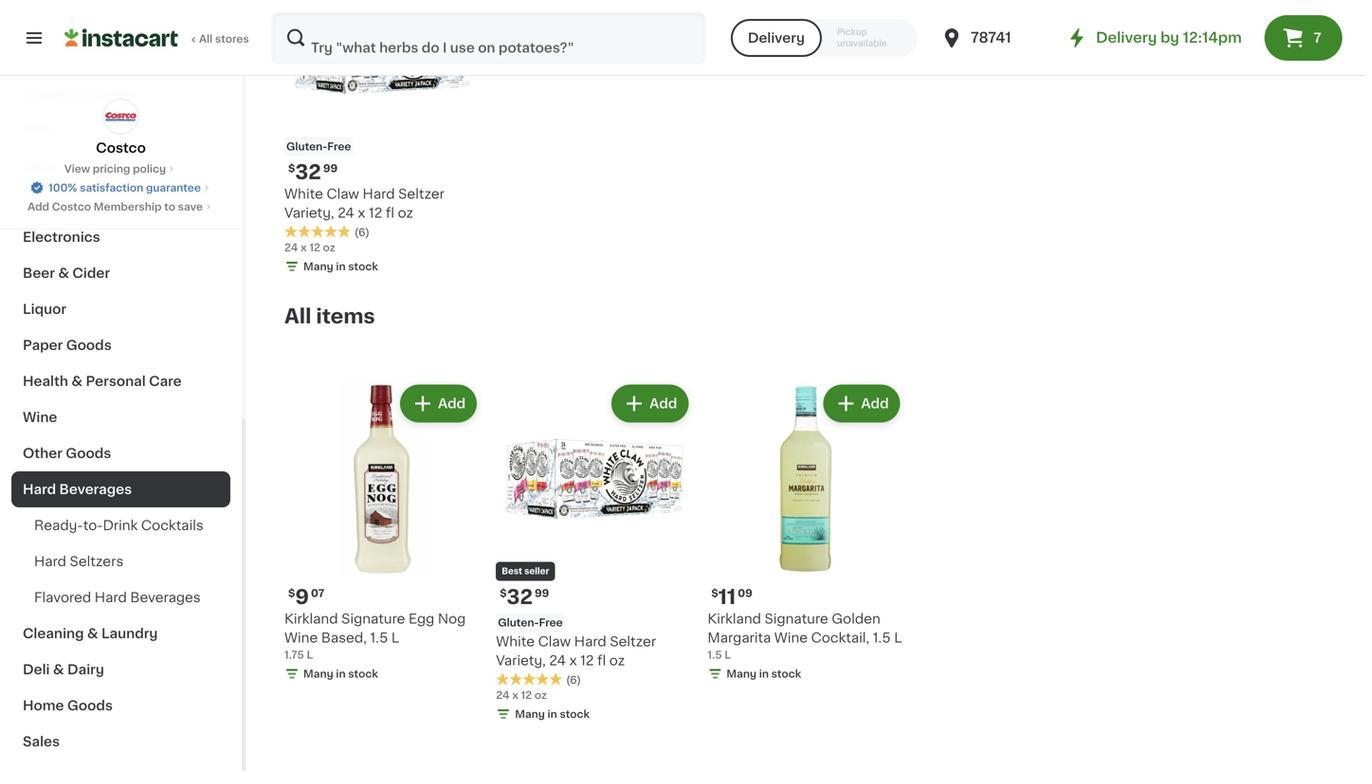Task type: vqa. For each thing, say whether or not it's contained in the screenshot.
$ 9 07
yes



Task type: describe. For each thing, give the bounding box(es) containing it.
health & personal care
[[23, 375, 182, 388]]

other goods link
[[11, 435, 231, 471]]

delivery for delivery by 12:14pm
[[1097, 31, 1158, 45]]

pets
[[23, 122, 54, 136]]

hard inside hard seltzers link
[[34, 555, 66, 568]]

dairy
[[67, 663, 104, 676]]

add button for 11
[[826, 387, 899, 421]]

cocktail,
[[812, 631, 870, 645]]

$ 32 99 inside product group
[[500, 587, 550, 607]]

costco link
[[96, 99, 146, 157]]

other goods
[[23, 447, 111, 460]]

liquor
[[23, 303, 66, 316]]

product group containing 11
[[708, 381, 905, 686]]

items
[[316, 306, 375, 326]]

(6) inside item carousel region
[[355, 227, 370, 238]]

99 inside item carousel region
[[323, 163, 338, 174]]

delivery for delivery
[[748, 31, 805, 45]]

cleaning
[[23, 627, 84, 640]]

baby
[[23, 158, 58, 172]]

ready-
[[34, 519, 83, 532]]

add costco membership to save link
[[28, 199, 214, 214]]

laundry
[[101, 627, 158, 640]]

in inside item carousel region
[[336, 262, 346, 272]]

sales
[[23, 735, 60, 748]]

flavored hard beverages link
[[11, 580, 231, 616]]

deli & dairy link
[[11, 652, 231, 688]]

kirkland for 9
[[285, 613, 338, 626]]

flavored hard beverages
[[34, 591, 201, 604]]

product group containing 32
[[496, 381, 693, 726]]

hard inside product group
[[575, 635, 607, 649]]

1.5 for 11
[[873, 631, 891, 645]]

to-
[[83, 519, 103, 532]]

hard inside item carousel region
[[363, 188, 395, 201]]

7 button
[[1265, 15, 1343, 61]]

$ for white claw hard seltzer variety, 24 x 12 fl oz
[[288, 163, 295, 174]]

signature for 9
[[342, 613, 405, 626]]

service type group
[[731, 19, 918, 57]]

$ 11 09
[[712, 587, 753, 607]]

guarantee
[[146, 183, 201, 193]]

free inside product group
[[539, 618, 563, 628]]

personal
[[86, 375, 146, 388]]

kirkland signature egg nog wine based, 1.5 l 1.75 l
[[285, 613, 466, 660]]

white claw hard seltzer variety, 24 x 12 fl oz inside item carousel region
[[285, 188, 445, 220]]

& for snacks
[[76, 86, 87, 100]]

& for cleaning
[[87, 627, 98, 640]]

delivery button
[[731, 19, 822, 57]]

satisfaction
[[80, 183, 143, 193]]

2 add button from the left
[[614, 387, 687, 421]]

seller
[[525, 567, 550, 576]]

egg
[[409, 613, 435, 626]]

cleaning & laundry link
[[11, 616, 231, 652]]

kirkland for 11
[[708, 613, 762, 626]]

24 x 12 oz inside item carousel region
[[285, 243, 336, 253]]

hard seltzers
[[34, 555, 124, 568]]

$ 9 07
[[288, 587, 325, 607]]

variety, inside item carousel region
[[285, 207, 335, 220]]

kirkland signature golden margarita wine cocktail, 1.5 l 1.5 l
[[708, 613, 903, 660]]

$ for kirkland signature golden margarita wine cocktail, 1.5 l
[[712, 588, 719, 599]]

add for kirkland signature golden margarita wine cocktail, 1.5 l
[[862, 397, 889, 410]]

stock inside item carousel region
[[348, 262, 378, 272]]

78741 button
[[941, 11, 1055, 65]]

paper
[[23, 339, 63, 352]]

wine for 9
[[285, 631, 318, 645]]

health
[[23, 375, 68, 388]]

cleaning & laundry
[[23, 627, 158, 640]]

09
[[738, 588, 753, 599]]

beer & cider
[[23, 267, 110, 280]]

floral
[[23, 194, 61, 208]]

to
[[164, 202, 175, 212]]

$ for kirkland signature egg nog wine based, 1.5 l
[[288, 588, 295, 599]]

& for deli
[[53, 663, 64, 676]]

78741
[[971, 31, 1012, 45]]

save
[[178, 202, 203, 212]]

stores
[[215, 34, 249, 44]]

1 vertical spatial gluten-free
[[498, 618, 563, 628]]

other
[[23, 447, 63, 460]]

sales link
[[11, 724, 231, 760]]

cider
[[72, 267, 110, 280]]

many inside item carousel region
[[304, 262, 334, 272]]

gluten-free inside item carousel region
[[286, 142, 351, 152]]

l right 1.75
[[307, 650, 313, 660]]

goods for other goods
[[66, 447, 111, 460]]

paper goods link
[[11, 327, 231, 363]]

many in stock inside item carousel region
[[304, 262, 378, 272]]

snacks & candy link
[[11, 75, 231, 111]]

all items
[[285, 306, 375, 326]]

care
[[149, 375, 182, 388]]

policy
[[133, 164, 166, 174]]

0 vertical spatial beverages
[[59, 483, 132, 496]]

all stores
[[199, 34, 249, 44]]

wine link
[[11, 399, 231, 435]]

add costco membership to save
[[28, 202, 203, 212]]

baby link
[[11, 147, 231, 183]]

ready-to-drink cocktails link
[[11, 508, 231, 544]]

gluten- inside item carousel region
[[286, 142, 328, 152]]

view pricing policy
[[64, 164, 166, 174]]

12:14pm
[[1184, 31, 1243, 45]]

margarita
[[708, 631, 771, 645]]

7
[[1315, 31, 1322, 45]]

1.75
[[285, 650, 304, 660]]

based,
[[321, 631, 367, 645]]

view pricing policy link
[[64, 161, 177, 176]]

costco logo image
[[103, 99, 139, 135]]

candy
[[90, 86, 135, 100]]

1 horizontal spatial (6)
[[566, 675, 581, 686]]

hard beverages link
[[11, 471, 231, 508]]

beer & cider link
[[11, 255, 231, 291]]

1 horizontal spatial seltzer
[[610, 635, 657, 649]]

& for beer
[[58, 267, 69, 280]]

all for all items
[[285, 306, 312, 326]]

beer
[[23, 267, 55, 280]]

hard inside flavored hard beverages link
[[95, 591, 127, 604]]

by
[[1161, 31, 1180, 45]]

electronics
[[23, 231, 100, 244]]

home
[[23, 699, 64, 712]]

1 horizontal spatial 24 x 12 oz
[[496, 690, 547, 701]]

add for white claw hard seltzer variety, 24 x 12 fl oz
[[650, 397, 678, 410]]

fl inside item carousel region
[[386, 207, 395, 220]]

100%
[[48, 183, 77, 193]]

flavored
[[34, 591, 91, 604]]

item carousel region
[[258, 0, 1328, 290]]

pricing
[[93, 164, 130, 174]]

11
[[719, 587, 736, 607]]

1 vertical spatial variety,
[[496, 654, 546, 668]]



Task type: locate. For each thing, give the bounding box(es) containing it.
0 horizontal spatial 24 x 12 oz
[[285, 243, 336, 253]]

add for kirkland signature egg nog wine based, 1.5 l
[[438, 397, 466, 410]]

1 add button from the left
[[402, 387, 475, 421]]

beverages up the 'to-'
[[59, 483, 132, 496]]

& up "dairy"
[[87, 627, 98, 640]]

1 kirkland from the left
[[285, 613, 338, 626]]

snacks & candy
[[23, 86, 135, 100]]

0 horizontal spatial costco
[[52, 202, 91, 212]]

signature inside kirkland signature egg nog wine based, 1.5 l 1.75 l
[[342, 613, 405, 626]]

1 vertical spatial $ 32 99
[[500, 587, 550, 607]]

2 kirkland from the left
[[708, 613, 762, 626]]

0 vertical spatial free
[[328, 142, 351, 152]]

signature up cocktail, on the right bottom of page
[[765, 613, 829, 626]]

3 add button from the left
[[826, 387, 899, 421]]

add button for 9
[[402, 387, 475, 421]]

1 horizontal spatial 1.5
[[708, 650, 723, 660]]

0 horizontal spatial variety,
[[285, 207, 335, 220]]

product group containing 9
[[285, 381, 481, 686]]

goods inside 'link'
[[67, 699, 113, 712]]

view
[[64, 164, 90, 174]]

goods inside "link"
[[66, 339, 112, 352]]

1 horizontal spatial white claw hard seltzer variety, 24 x 12 fl oz
[[496, 635, 657, 668]]

0 horizontal spatial delivery
[[748, 31, 805, 45]]

2 horizontal spatial add button
[[826, 387, 899, 421]]

0 horizontal spatial claw
[[327, 188, 360, 201]]

goods for paper goods
[[66, 339, 112, 352]]

0 vertical spatial variety,
[[285, 207, 335, 220]]

kirkland down $ 9 07 on the left of the page
[[285, 613, 338, 626]]

wine up 1.75
[[285, 631, 318, 645]]

1 horizontal spatial delivery
[[1097, 31, 1158, 45]]

0 horizontal spatial wine
[[23, 411, 57, 424]]

0 horizontal spatial product group
[[285, 381, 481, 686]]

9
[[295, 587, 309, 607]]

add
[[28, 202, 49, 212], [438, 397, 466, 410], [650, 397, 678, 410], [862, 397, 889, 410]]

1 vertical spatial free
[[539, 618, 563, 628]]

many
[[304, 262, 334, 272], [304, 669, 334, 679], [727, 669, 757, 679], [515, 709, 545, 720]]

0 vertical spatial seltzer
[[399, 188, 445, 201]]

drink
[[103, 519, 138, 532]]

1 signature from the left
[[342, 613, 405, 626]]

$ inside item carousel region
[[288, 163, 295, 174]]

1 vertical spatial seltzer
[[610, 635, 657, 649]]

wine inside kirkland signature golden margarita wine cocktail, 1.5 l 1.5 l
[[775, 631, 808, 645]]

1 horizontal spatial $ 32 99
[[500, 587, 550, 607]]

wine left cocktail, on the right bottom of page
[[775, 631, 808, 645]]

1 product group from the left
[[285, 381, 481, 686]]

gluten- inside product group
[[498, 618, 539, 628]]

2 vertical spatial goods
[[67, 699, 113, 712]]

0 horizontal spatial free
[[328, 142, 351, 152]]

seltzer inside item carousel region
[[399, 188, 445, 201]]

white
[[285, 188, 323, 201], [496, 635, 535, 649]]

fl
[[386, 207, 395, 220], [598, 654, 606, 668]]

1 vertical spatial gluten-
[[498, 618, 539, 628]]

stock
[[348, 262, 378, 272], [348, 669, 378, 679], [772, 669, 802, 679], [560, 709, 590, 720]]

★★★★★
[[285, 225, 351, 238], [285, 225, 351, 238], [496, 672, 563, 686], [496, 672, 563, 686]]

home goods
[[23, 699, 113, 712]]

0 horizontal spatial (6)
[[355, 227, 370, 238]]

0 vertical spatial gluten-
[[286, 142, 328, 152]]

signature inside kirkland signature golden margarita wine cocktail, 1.5 l 1.5 l
[[765, 613, 829, 626]]

golden
[[832, 613, 881, 626]]

home goods link
[[11, 688, 231, 724]]

0 horizontal spatial $ 32 99
[[288, 162, 338, 182]]

0 vertical spatial fl
[[386, 207, 395, 220]]

$ 32 99
[[288, 162, 338, 182], [500, 587, 550, 607]]

snacks
[[23, 86, 72, 100]]

32 inside product group
[[507, 587, 533, 607]]

& for health
[[72, 375, 83, 388]]

delivery by 12:14pm link
[[1066, 27, 1243, 49]]

Search field
[[273, 13, 705, 63]]

1 horizontal spatial signature
[[765, 613, 829, 626]]

1 vertical spatial all
[[285, 306, 312, 326]]

$
[[288, 163, 295, 174], [288, 588, 295, 599], [712, 588, 719, 599], [500, 588, 507, 599]]

hard inside the hard beverages link
[[23, 483, 56, 496]]

0 horizontal spatial 32
[[295, 162, 321, 182]]

1 horizontal spatial gluten-
[[498, 618, 539, 628]]

1 horizontal spatial fl
[[598, 654, 606, 668]]

goods up hard beverages
[[66, 447, 111, 460]]

12
[[369, 207, 383, 220], [310, 243, 321, 253], [581, 654, 594, 668], [521, 690, 532, 701]]

& right beer
[[58, 267, 69, 280]]

l
[[392, 631, 400, 645], [895, 631, 903, 645], [307, 650, 313, 660], [725, 650, 731, 660]]

$ 32 99 inside item carousel region
[[288, 162, 338, 182]]

pets link
[[11, 111, 231, 147]]

1 vertical spatial white claw hard seltzer variety, 24 x 12 fl oz
[[496, 635, 657, 668]]

white inside product group
[[496, 635, 535, 649]]

1 vertical spatial costco
[[52, 202, 91, 212]]

0 horizontal spatial fl
[[386, 207, 395, 220]]

0 vertical spatial 32
[[295, 162, 321, 182]]

1 vertical spatial goods
[[66, 447, 111, 460]]

2 horizontal spatial product group
[[708, 381, 905, 686]]

1 horizontal spatial gluten-free
[[498, 618, 563, 628]]

l right cocktail, on the right bottom of page
[[895, 631, 903, 645]]

signature
[[342, 613, 405, 626], [765, 613, 829, 626]]

& right deli
[[53, 663, 64, 676]]

0 horizontal spatial add button
[[402, 387, 475, 421]]

goods down "dairy"
[[67, 699, 113, 712]]

all
[[199, 34, 213, 44], [285, 306, 312, 326]]

l right based,
[[392, 631, 400, 645]]

1.5
[[370, 631, 388, 645], [873, 631, 891, 645], [708, 650, 723, 660]]

0 horizontal spatial 99
[[323, 163, 338, 174]]

0 vertical spatial gluten-free
[[286, 142, 351, 152]]

& right health
[[72, 375, 83, 388]]

goods up "health & personal care"
[[66, 339, 112, 352]]

100% satisfaction guarantee button
[[30, 176, 212, 195]]

free inside item carousel region
[[328, 142, 351, 152]]

0 horizontal spatial kirkland
[[285, 613, 338, 626]]

1 vertical spatial 99
[[535, 588, 550, 599]]

wine
[[23, 411, 57, 424], [285, 631, 318, 645], [775, 631, 808, 645]]

signature up based,
[[342, 613, 405, 626]]

deli
[[23, 663, 50, 676]]

2 horizontal spatial 1.5
[[873, 631, 891, 645]]

claw inside item carousel region
[[327, 188, 360, 201]]

claw
[[327, 188, 360, 201], [538, 635, 571, 649]]

all left stores
[[199, 34, 213, 44]]

1 horizontal spatial costco
[[96, 141, 146, 155]]

best
[[502, 567, 523, 576]]

99
[[323, 163, 338, 174], [535, 588, 550, 599]]

oz
[[398, 207, 414, 220], [323, 243, 336, 253], [610, 654, 625, 668], [535, 690, 547, 701]]

1 horizontal spatial kirkland
[[708, 613, 762, 626]]

white inside item carousel region
[[285, 188, 323, 201]]

all stores link
[[65, 11, 250, 65]]

wine inside kirkland signature egg nog wine based, 1.5 l 1.75 l
[[285, 631, 318, 645]]

1.5 for 9
[[370, 631, 388, 645]]

0 vertical spatial white
[[285, 188, 323, 201]]

$ inside $ 9 07
[[288, 588, 295, 599]]

0 horizontal spatial white claw hard seltzer variety, 24 x 12 fl oz
[[285, 188, 445, 220]]

3 product group from the left
[[708, 381, 905, 686]]

many in stock
[[304, 262, 378, 272], [304, 669, 378, 679], [727, 669, 802, 679], [515, 709, 590, 720]]

1 vertical spatial (6)
[[566, 675, 581, 686]]

add button
[[402, 387, 475, 421], [614, 387, 687, 421], [826, 387, 899, 421]]

kirkland inside kirkland signature egg nog wine based, 1.5 l 1.75 l
[[285, 613, 338, 626]]

0 horizontal spatial 1.5
[[370, 631, 388, 645]]

1 horizontal spatial all
[[285, 306, 312, 326]]

ready-to-drink cocktails
[[34, 519, 204, 532]]

1 horizontal spatial add button
[[614, 387, 687, 421]]

electronics link
[[11, 219, 231, 255]]

cocktails
[[141, 519, 204, 532]]

instacart logo image
[[65, 27, 178, 49]]

seltzers
[[70, 555, 124, 568]]

seltzer
[[399, 188, 445, 201], [610, 635, 657, 649]]

0 vertical spatial all
[[199, 34, 213, 44]]

kirkland up margarita at the bottom right
[[708, 613, 762, 626]]

0 horizontal spatial gluten-free
[[286, 142, 351, 152]]

costco up view pricing policy link
[[96, 141, 146, 155]]

0 vertical spatial costco
[[96, 141, 146, 155]]

& left "candy"
[[76, 86, 87, 100]]

wine for 11
[[775, 631, 808, 645]]

1.5 right based,
[[370, 631, 388, 645]]

0 horizontal spatial white
[[285, 188, 323, 201]]

delivery inside button
[[748, 31, 805, 45]]

1 vertical spatial white
[[496, 635, 535, 649]]

costco down the 100%
[[52, 202, 91, 212]]

1 horizontal spatial 99
[[535, 588, 550, 599]]

1.5 inside kirkland signature egg nog wine based, 1.5 l 1.75 l
[[370, 631, 388, 645]]

1 horizontal spatial white
[[496, 635, 535, 649]]

gluten-free
[[286, 142, 351, 152], [498, 618, 563, 628]]

product group
[[285, 381, 481, 686], [496, 381, 693, 726], [708, 381, 905, 686]]

paper goods
[[23, 339, 112, 352]]

kirkland inside kirkland signature golden margarita wine cocktail, 1.5 l 1.5 l
[[708, 613, 762, 626]]

0 vertical spatial claw
[[327, 188, 360, 201]]

x
[[358, 207, 366, 220], [301, 243, 307, 253], [570, 654, 577, 668], [512, 690, 519, 701]]

1 horizontal spatial 32
[[507, 587, 533, 607]]

24 x 12 oz
[[285, 243, 336, 253], [496, 690, 547, 701]]

1 vertical spatial 32
[[507, 587, 533, 607]]

all for all stores
[[199, 34, 213, 44]]

wine up other
[[23, 411, 57, 424]]

0 vertical spatial $ 32 99
[[288, 162, 338, 182]]

membership
[[94, 202, 162, 212]]

nog
[[438, 613, 466, 626]]

2 product group from the left
[[496, 381, 693, 726]]

1 vertical spatial 24 x 12 oz
[[496, 690, 547, 701]]

hard beverages
[[23, 483, 132, 496]]

signature for 11
[[765, 613, 829, 626]]

1 horizontal spatial wine
[[285, 631, 318, 645]]

0 vertical spatial 24 x 12 oz
[[285, 243, 336, 253]]

0 vertical spatial 99
[[323, 163, 338, 174]]

delivery by 12:14pm
[[1097, 31, 1243, 45]]

1.5 down margarita at the bottom right
[[708, 650, 723, 660]]

2 signature from the left
[[765, 613, 829, 626]]

1 horizontal spatial free
[[539, 618, 563, 628]]

1 horizontal spatial variety,
[[496, 654, 546, 668]]

0 horizontal spatial gluten-
[[286, 142, 328, 152]]

claw inside product group
[[538, 635, 571, 649]]

1.5 down 'golden'
[[873, 631, 891, 645]]

0 horizontal spatial signature
[[342, 613, 405, 626]]

goods
[[66, 339, 112, 352], [66, 447, 111, 460], [67, 699, 113, 712]]

goods for home goods
[[67, 699, 113, 712]]

deli & dairy
[[23, 663, 104, 676]]

2 horizontal spatial wine
[[775, 631, 808, 645]]

None search field
[[271, 11, 707, 65]]

0 vertical spatial white claw hard seltzer variety, 24 x 12 fl oz
[[285, 188, 445, 220]]

$ inside the $ 11 09
[[712, 588, 719, 599]]

costco
[[96, 141, 146, 155], [52, 202, 91, 212]]

0 vertical spatial (6)
[[355, 227, 370, 238]]

0 horizontal spatial all
[[199, 34, 213, 44]]

100% satisfaction guarantee
[[48, 183, 201, 193]]

floral link
[[11, 183, 231, 219]]

hard seltzers link
[[11, 544, 231, 580]]

1 vertical spatial beverages
[[130, 591, 201, 604]]

1 vertical spatial claw
[[538, 635, 571, 649]]

1 horizontal spatial claw
[[538, 635, 571, 649]]

0 horizontal spatial seltzer
[[399, 188, 445, 201]]

l down margarita at the bottom right
[[725, 650, 731, 660]]

beverages up laundry at the left of page
[[130, 591, 201, 604]]

beverages
[[59, 483, 132, 496], [130, 591, 201, 604]]

32
[[295, 162, 321, 182], [507, 587, 533, 607]]

kirkland
[[285, 613, 338, 626], [708, 613, 762, 626]]

0 vertical spatial goods
[[66, 339, 112, 352]]

liquor link
[[11, 291, 231, 327]]

free
[[328, 142, 351, 152], [539, 618, 563, 628]]

1 horizontal spatial product group
[[496, 381, 693, 726]]

32 inside item carousel region
[[295, 162, 321, 182]]

all left items
[[285, 306, 312, 326]]

health & personal care link
[[11, 363, 231, 399]]

best seller
[[502, 567, 550, 576]]

1 vertical spatial fl
[[598, 654, 606, 668]]



